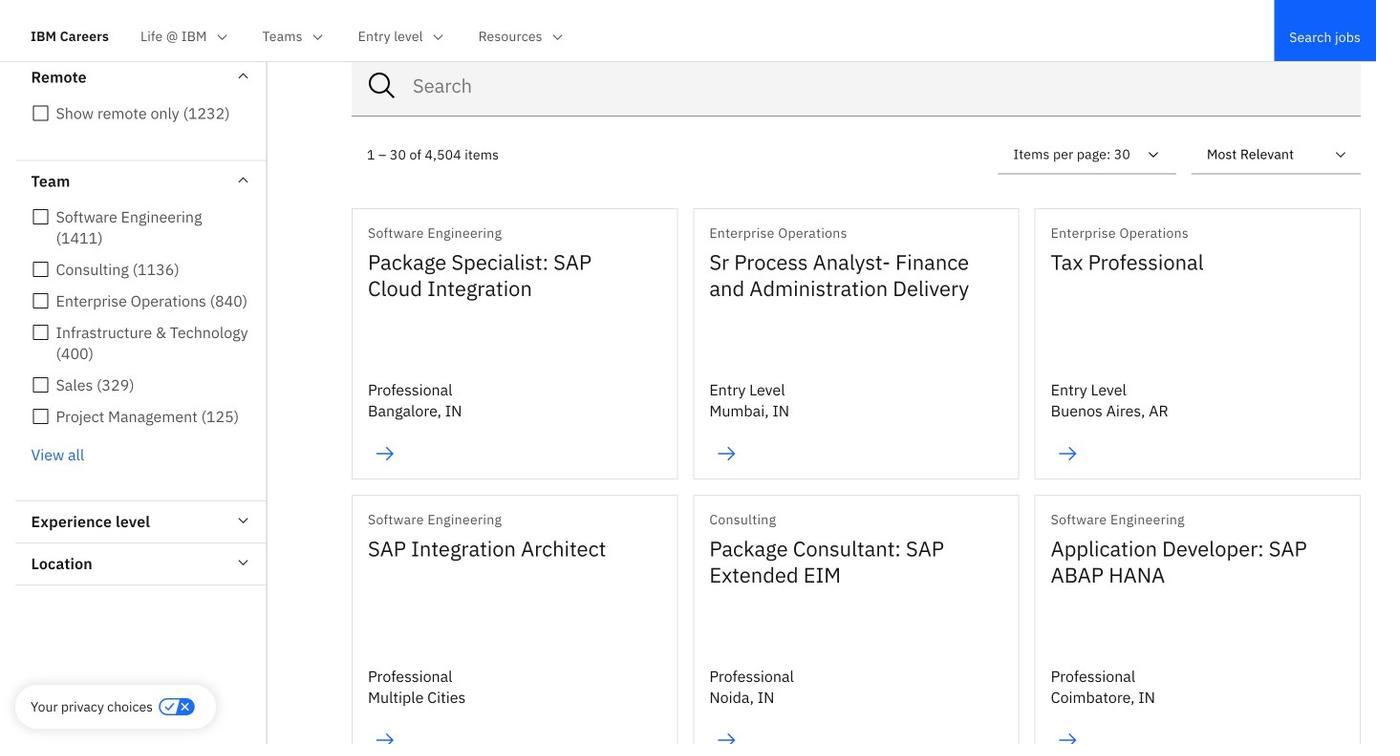 Task type: vqa. For each thing, say whether or not it's contained in the screenshot.
Your privacy choices element
yes



Task type: locate. For each thing, give the bounding box(es) containing it.
your privacy choices element
[[31, 697, 153, 718]]



